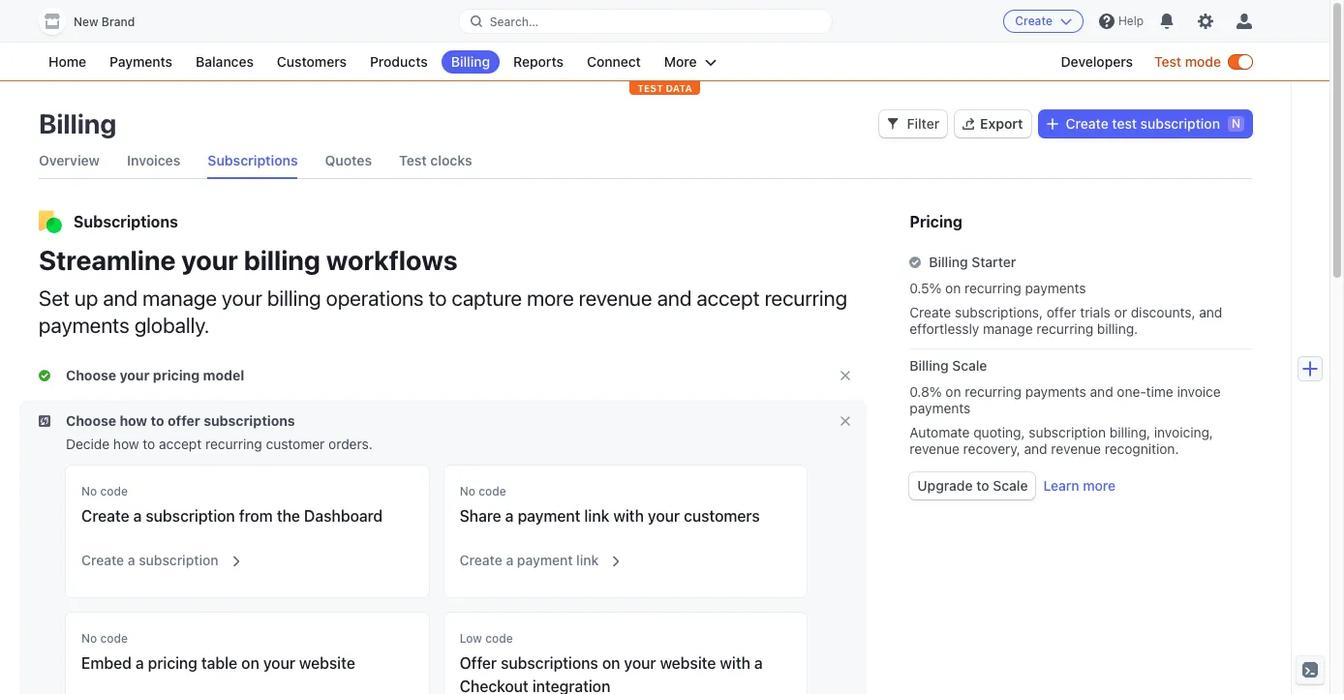 Task type: locate. For each thing, give the bounding box(es) containing it.
no
[[81, 484, 97, 499], [460, 484, 476, 499], [81, 632, 97, 646]]

manage up the globally.
[[143, 286, 217, 311]]

subscription down no code create a subscription from the dashboard
[[139, 552, 218, 569]]

automate
[[910, 424, 970, 441]]

billing up overview
[[39, 108, 117, 140]]

operations
[[326, 286, 424, 311]]

0 vertical spatial subscriptions
[[204, 413, 295, 429]]

0.5% on recurring payments create subscriptions, offer trials or discounts, and effortlessly manage recurring billing.
[[910, 280, 1223, 337]]

0 vertical spatial manage
[[143, 286, 217, 311]]

no down decide
[[81, 484, 97, 499]]

svg image
[[1047, 118, 1059, 130], [39, 370, 50, 382], [39, 416, 50, 427]]

1 vertical spatial subscriptions
[[74, 213, 178, 231]]

pricing
[[153, 367, 200, 384], [148, 655, 198, 672]]

payments
[[1026, 280, 1087, 296], [39, 313, 130, 338], [1026, 384, 1087, 400], [910, 400, 971, 417]]

billing link
[[442, 50, 500, 74]]

svg image inside choose how to offer subscriptions dropdown button
[[39, 416, 50, 427]]

create
[[1016, 14, 1053, 28], [1066, 115, 1109, 132], [910, 304, 952, 321], [81, 508, 129, 525], [81, 552, 124, 569], [460, 552, 503, 569]]

1 choose from the top
[[66, 367, 116, 384]]

0 vertical spatial offer
[[1047, 304, 1077, 321]]

0 horizontal spatial revenue
[[579, 286, 653, 311]]

1 vertical spatial offer
[[168, 413, 200, 429]]

subscription up the learn
[[1029, 424, 1106, 441]]

new brand
[[74, 15, 135, 29]]

create inside no code create a subscription from the dashboard
[[81, 508, 129, 525]]

more
[[527, 286, 574, 311], [1083, 478, 1116, 494]]

1 horizontal spatial manage
[[984, 321, 1033, 337]]

your inside no code embed a pricing table on your website
[[263, 655, 295, 672]]

test data
[[638, 82, 693, 94]]

on up integration
[[602, 655, 620, 672]]

0 horizontal spatial website
[[299, 655, 355, 672]]

0 horizontal spatial with
[[614, 508, 644, 525]]

0 vertical spatial pricing
[[153, 367, 200, 384]]

code for share
[[479, 484, 506, 499]]

test for test clocks
[[399, 152, 427, 169]]

0 vertical spatial link
[[585, 508, 610, 525]]

payments up trials
[[1026, 280, 1087, 296]]

1 horizontal spatial offer
[[1047, 304, 1077, 321]]

on inside no code embed a pricing table on your website
[[241, 655, 260, 672]]

subscriptions up integration
[[501, 655, 599, 672]]

link inside the no code share a payment link with your customers
[[585, 508, 610, 525]]

Search… text field
[[459, 9, 833, 33]]

1 vertical spatial payment
[[517, 552, 573, 569]]

test inside "test clocks" link
[[399, 152, 427, 169]]

help
[[1119, 14, 1144, 28]]

filter button
[[880, 110, 948, 138]]

on right table
[[241, 655, 260, 672]]

billing
[[244, 244, 321, 276], [267, 286, 321, 311]]

streamline your billing workflows set up and manage your billing operations to capture more revenue and accept recurring payments globally.
[[39, 244, 848, 338]]

1 horizontal spatial test
[[1155, 53, 1182, 70]]

1 website from the left
[[299, 655, 355, 672]]

and
[[103, 286, 138, 311], [657, 286, 692, 311], [1200, 304, 1223, 321], [1091, 384, 1114, 400], [1025, 441, 1048, 457]]

choose inside choose your pricing model dropdown button
[[66, 367, 116, 384]]

1 horizontal spatial with
[[720, 655, 751, 672]]

and inside 0.5% on recurring payments create subscriptions, offer trials or discounts, and effortlessly manage recurring billing.
[[1200, 304, 1223, 321]]

pricing left table
[[148, 655, 198, 672]]

test
[[1155, 53, 1182, 70], [399, 152, 427, 169]]

1 vertical spatial pricing
[[148, 655, 198, 672]]

how down choose your pricing model dropdown button
[[120, 413, 147, 429]]

developers link
[[1052, 50, 1143, 74]]

test left "clocks"
[[399, 152, 427, 169]]

invoicing,
[[1155, 424, 1214, 441]]

code down decide
[[100, 484, 128, 499]]

svg image
[[888, 118, 900, 130]]

1 horizontal spatial scale
[[993, 478, 1028, 494]]

connect link
[[577, 50, 651, 74]]

0 vertical spatial choose
[[66, 367, 116, 384]]

home
[[48, 53, 86, 70]]

create for create a payment link
[[460, 552, 503, 569]]

recurring inside streamline your billing workflows set up and manage your billing operations to capture more revenue and accept recurring payments globally.
[[765, 286, 848, 311]]

payment
[[518, 508, 581, 525], [517, 552, 573, 569]]

no inside no code create a subscription from the dashboard
[[81, 484, 97, 499]]

on
[[946, 280, 961, 296], [946, 384, 962, 400], [241, 655, 260, 672], [602, 655, 620, 672]]

code right low
[[486, 632, 513, 646]]

test mode
[[1155, 53, 1222, 70]]

0 vertical spatial scale
[[953, 358, 988, 374]]

model
[[203, 367, 244, 384]]

code up embed on the bottom left of the page
[[100, 632, 128, 646]]

1 vertical spatial accept
[[159, 436, 202, 452]]

tab list containing overview
[[39, 143, 1253, 179]]

upgrade to scale link
[[910, 473, 1036, 500]]

0 vertical spatial how
[[120, 413, 147, 429]]

on right 0.8%
[[946, 384, 962, 400]]

how right decide
[[113, 436, 139, 452]]

subscriptions link
[[208, 143, 298, 178]]

Search… search field
[[459, 9, 833, 33]]

2 website from the left
[[660, 655, 716, 672]]

payments link
[[100, 50, 182, 74]]

0 horizontal spatial more
[[527, 286, 574, 311]]

learn
[[1044, 478, 1080, 494]]

1 horizontal spatial website
[[660, 655, 716, 672]]

0 vertical spatial accept
[[697, 286, 760, 311]]

2 vertical spatial svg image
[[39, 416, 50, 427]]

products
[[370, 53, 428, 70]]

with
[[614, 508, 644, 525], [720, 655, 751, 672]]

billing inside billing link
[[451, 53, 490, 70]]

choose how to offer subscriptions button
[[39, 412, 299, 431]]

to down choose your pricing model
[[151, 413, 164, 429]]

1 vertical spatial test
[[399, 152, 427, 169]]

0 horizontal spatial accept
[[159, 436, 202, 452]]

learn more link
[[1044, 477, 1116, 496]]

0 horizontal spatial manage
[[143, 286, 217, 311]]

low
[[460, 632, 482, 646]]

0 horizontal spatial subscriptions
[[204, 413, 295, 429]]

code for embed
[[100, 632, 128, 646]]

billing up 0.8%
[[910, 358, 949, 374]]

offer left trials
[[1047, 304, 1077, 321]]

manage
[[143, 286, 217, 311], [984, 321, 1033, 337]]

help button
[[1092, 6, 1152, 37]]

more
[[664, 53, 697, 70]]

choose your pricing model
[[66, 367, 244, 384]]

overview link
[[39, 143, 100, 178]]

create inside button
[[1016, 14, 1053, 28]]

to inside dropdown button
[[151, 413, 164, 429]]

payment up create a payment link button
[[518, 508, 581, 525]]

subscriptions
[[204, 413, 295, 429], [501, 655, 599, 672]]

to left the capture
[[429, 286, 447, 311]]

0 horizontal spatial test
[[399, 152, 427, 169]]

0 horizontal spatial scale
[[953, 358, 988, 374]]

1 horizontal spatial revenue
[[910, 441, 960, 457]]

share
[[460, 508, 502, 525]]

on right 0.5%
[[946, 280, 961, 296]]

billing down search…
[[451, 53, 490, 70]]

subscriptions
[[208, 152, 298, 169], [74, 213, 178, 231]]

1 vertical spatial choose
[[66, 413, 116, 429]]

code up share
[[479, 484, 506, 499]]

subscriptions inside low code offer subscriptions on your website with a checkout integration
[[501, 655, 599, 672]]

billing.
[[1098, 321, 1139, 337]]

link inside button
[[577, 552, 599, 569]]

no inside no code embed a pricing table on your website
[[81, 632, 97, 646]]

create test subscription
[[1066, 115, 1221, 132]]

revenue inside streamline your billing workflows set up and manage your billing operations to capture more revenue and accept recurring payments globally.
[[579, 286, 653, 311]]

link down the no code share a payment link with your customers
[[577, 552, 599, 569]]

code inside no code embed a pricing table on your website
[[100, 632, 128, 646]]

upgrade
[[918, 478, 973, 494]]

1 vertical spatial subscriptions
[[501, 655, 599, 672]]

subscription up create a subscription button
[[146, 508, 235, 525]]

offer
[[1047, 304, 1077, 321], [168, 413, 200, 429]]

scale inside billing scale 0.8% on recurring payments and one-time invoice payments automate quoting, subscription billing, invoicing, revenue recovery, and revenue recognition.
[[953, 358, 988, 374]]

accept inside streamline your billing workflows set up and manage your billing operations to capture more revenue and accept recurring payments globally.
[[697, 286, 760, 311]]

brand
[[102, 15, 135, 29]]

code inside low code offer subscriptions on your website with a checkout integration
[[486, 632, 513, 646]]

payment down the no code share a payment link with your customers
[[517, 552, 573, 569]]

1 vertical spatial link
[[577, 552, 599, 569]]

payments up automate
[[910, 400, 971, 417]]

choose
[[66, 367, 116, 384], [66, 413, 116, 429]]

pricing up choose how to offer subscriptions
[[153, 367, 200, 384]]

how inside dropdown button
[[120, 413, 147, 429]]

0 vertical spatial payment
[[518, 508, 581, 525]]

scale down effortlessly
[[953, 358, 988, 374]]

1 vertical spatial how
[[113, 436, 139, 452]]

on inside low code offer subscriptions on your website with a checkout integration
[[602, 655, 620, 672]]

subscription inside no code create a subscription from the dashboard
[[146, 508, 235, 525]]

offer up decide how to accept recurring customer orders.
[[168, 413, 200, 429]]

0 horizontal spatial offer
[[168, 413, 200, 429]]

payment inside the no code share a payment link with your customers
[[518, 508, 581, 525]]

1 horizontal spatial subscriptions
[[208, 152, 298, 169]]

code inside no code create a subscription from the dashboard
[[100, 484, 128, 499]]

no inside the no code share a payment link with your customers
[[460, 484, 476, 499]]

1 vertical spatial more
[[1083, 478, 1116, 494]]

payments inside streamline your billing workflows set up and manage your billing operations to capture more revenue and accept recurring payments globally.
[[39, 313, 130, 338]]

connect
[[587, 53, 641, 70]]

create a payment link button
[[448, 540, 623, 575]]

tab list
[[39, 143, 1253, 179]]

revenue
[[579, 286, 653, 311], [910, 441, 960, 457], [1052, 441, 1102, 457]]

one-
[[1118, 384, 1147, 400]]

starter
[[972, 254, 1017, 270]]

0 vertical spatial subscriptions
[[208, 152, 298, 169]]

billing up 0.5%
[[929, 254, 968, 270]]

more right the learn
[[1083, 478, 1116, 494]]

effortlessly
[[910, 321, 980, 337]]

payments left the one-
[[1026, 384, 1087, 400]]

code for create
[[100, 484, 128, 499]]

0 horizontal spatial subscriptions
[[74, 213, 178, 231]]

mode
[[1186, 53, 1222, 70]]

overview
[[39, 152, 100, 169]]

no up share
[[460, 484, 476, 499]]

1 horizontal spatial subscriptions
[[501, 655, 599, 672]]

2 choose from the top
[[66, 413, 116, 429]]

billing inside billing scale 0.8% on recurring payments and one-time invoice payments automate quoting, subscription billing, invoicing, revenue recovery, and revenue recognition.
[[910, 358, 949, 374]]

subscriptions up streamline
[[74, 213, 178, 231]]

link up create a payment link button
[[585, 508, 610, 525]]

1 vertical spatial with
[[720, 655, 751, 672]]

scale down the recovery,
[[993, 478, 1028, 494]]

0 vertical spatial with
[[614, 508, 644, 525]]

reports link
[[504, 50, 574, 74]]

no for share a payment link with your customers
[[460, 484, 476, 499]]

1 vertical spatial manage
[[984, 321, 1033, 337]]

no code embed a pricing table on your website
[[81, 632, 355, 672]]

a inside the no code share a payment link with your customers
[[506, 508, 514, 525]]

subscriptions up decide how to accept recurring customer orders.
[[204, 413, 295, 429]]

decide
[[66, 436, 110, 452]]

choose inside choose how to offer subscriptions dropdown button
[[66, 413, 116, 429]]

1 horizontal spatial more
[[1083, 478, 1116, 494]]

no up embed on the bottom left of the page
[[81, 632, 97, 646]]

new brand button
[[39, 8, 154, 35]]

a inside no code embed a pricing table on your website
[[136, 655, 144, 672]]

1 vertical spatial svg image
[[39, 370, 50, 382]]

1 horizontal spatial accept
[[697, 286, 760, 311]]

0 vertical spatial more
[[527, 286, 574, 311]]

more right the capture
[[527, 286, 574, 311]]

billing
[[451, 53, 490, 70], [39, 108, 117, 140], [929, 254, 968, 270], [910, 358, 949, 374]]

svg image inside choose your pricing model dropdown button
[[39, 370, 50, 382]]

test clocks link
[[399, 143, 472, 178]]

test left mode
[[1155, 53, 1182, 70]]

manage right effortlessly
[[984, 321, 1033, 337]]

code inside the no code share a payment link with your customers
[[479, 484, 506, 499]]

payments down up at the top of page
[[39, 313, 130, 338]]

0 vertical spatial test
[[1155, 53, 1182, 70]]

subscriptions left quotes
[[208, 152, 298, 169]]



Task type: describe. For each thing, give the bounding box(es) containing it.
more inside learn more link
[[1083, 478, 1116, 494]]

embed
[[81, 655, 132, 672]]

integration
[[533, 678, 611, 695]]

subscriptions,
[[955, 304, 1043, 321]]

offer inside 0.5% on recurring payments create subscriptions, offer trials or discounts, and effortlessly manage recurring billing.
[[1047, 304, 1077, 321]]

subscription inside billing scale 0.8% on recurring payments and one-time invoice payments automate quoting, subscription billing, invoicing, revenue recovery, and revenue recognition.
[[1029, 424, 1106, 441]]

invoice
[[1178, 384, 1221, 400]]

website inside low code offer subscriptions on your website with a checkout integration
[[660, 655, 716, 672]]

recognition.
[[1105, 441, 1180, 457]]

manage inside streamline your billing workflows set up and manage your billing operations to capture more revenue and accept recurring payments globally.
[[143, 286, 217, 311]]

create for create test subscription
[[1066, 115, 1109, 132]]

search…
[[490, 14, 539, 29]]

your inside the no code share a payment link with your customers
[[648, 508, 680, 525]]

data
[[666, 82, 693, 94]]

0.5%
[[910, 280, 942, 296]]

create for create
[[1016, 14, 1053, 28]]

create a subscription button
[[70, 540, 243, 575]]

low code offer subscriptions on your website with a checkout integration
[[460, 632, 763, 695]]

manage inside 0.5% on recurring payments create subscriptions, offer trials or discounts, and effortlessly manage recurring billing.
[[984, 321, 1033, 337]]

pricing
[[910, 213, 963, 231]]

more inside streamline your billing workflows set up and manage your billing operations to capture more revenue and accept recurring payments globally.
[[527, 286, 574, 311]]

more button
[[655, 50, 726, 74]]

quoting,
[[974, 424, 1026, 441]]

create a payment link
[[460, 552, 599, 569]]

create a subscription
[[81, 552, 218, 569]]

up
[[75, 286, 98, 311]]

1 vertical spatial billing
[[267, 286, 321, 311]]

export
[[981, 115, 1024, 132]]

clocks
[[430, 152, 472, 169]]

export button
[[955, 110, 1031, 138]]

new
[[74, 15, 98, 29]]

0 vertical spatial svg image
[[1047, 118, 1059, 130]]

invoices
[[127, 152, 181, 169]]

create button
[[1004, 10, 1084, 33]]

to right 'upgrade' at the right bottom of the page
[[977, 478, 990, 494]]

invoices link
[[127, 143, 181, 178]]

offer
[[460, 655, 497, 672]]

billing starter
[[929, 254, 1017, 270]]

quotes
[[325, 152, 372, 169]]

on inside billing scale 0.8% on recurring payments and one-time invoice payments automate quoting, subscription billing, invoicing, revenue recovery, and revenue recognition.
[[946, 384, 962, 400]]

svg image for choose how to offer subscriptions
[[39, 416, 50, 427]]

time
[[1147, 384, 1174, 400]]

balances
[[196, 53, 254, 70]]

table
[[201, 655, 238, 672]]

to inside streamline your billing workflows set up and manage your billing operations to capture more revenue and accept recurring payments globally.
[[429, 286, 447, 311]]

home link
[[39, 50, 96, 74]]

payments inside 0.5% on recurring payments create subscriptions, offer trials or discounts, and effortlessly manage recurring billing.
[[1026, 280, 1087, 296]]

2 horizontal spatial revenue
[[1052, 441, 1102, 457]]

subscriptions inside choose how to offer subscriptions dropdown button
[[204, 413, 295, 429]]

no code create a subscription from the dashboard
[[81, 484, 383, 525]]

a inside low code offer subscriptions on your website with a checkout integration
[[755, 655, 763, 672]]

website inside no code embed a pricing table on your website
[[299, 655, 355, 672]]

customers
[[684, 508, 760, 525]]

customers link
[[267, 50, 356, 74]]

test for test mode
[[1155, 53, 1182, 70]]

pricing inside no code embed a pricing table on your website
[[148, 655, 198, 672]]

set
[[39, 286, 70, 311]]

no for create a subscription from the dashboard
[[81, 484, 97, 499]]

subscription inside button
[[139, 552, 218, 569]]

orders.
[[329, 436, 373, 452]]

how for choose
[[120, 413, 147, 429]]

create for create a subscription
[[81, 552, 124, 569]]

quotes link
[[325, 143, 372, 178]]

discounts,
[[1131, 304, 1196, 321]]

code for offer
[[486, 632, 513, 646]]

pricing inside dropdown button
[[153, 367, 200, 384]]

payment inside button
[[517, 552, 573, 569]]

the
[[277, 508, 300, 525]]

filter
[[907, 115, 940, 132]]

choose how to offer subscriptions
[[66, 413, 295, 429]]

learn more
[[1044, 478, 1116, 494]]

test
[[1113, 115, 1137, 132]]

test
[[638, 82, 663, 94]]

your inside dropdown button
[[120, 367, 150, 384]]

1 vertical spatial scale
[[993, 478, 1028, 494]]

0.8%
[[910, 384, 942, 400]]

products link
[[360, 50, 438, 74]]

with inside the no code share a payment link with your customers
[[614, 508, 644, 525]]

globally.
[[134, 313, 209, 338]]

dashboard
[[304, 508, 383, 525]]

customer
[[266, 436, 325, 452]]

on inside 0.5% on recurring payments create subscriptions, offer trials or discounts, and effortlessly manage recurring billing.
[[946, 280, 961, 296]]

checkout
[[460, 678, 529, 695]]

0 vertical spatial billing
[[244, 244, 321, 276]]

workflows
[[326, 244, 458, 276]]

your inside low code offer subscriptions on your website with a checkout integration
[[624, 655, 656, 672]]

billing,
[[1110, 424, 1151, 441]]

create inside 0.5% on recurring payments create subscriptions, offer trials or discounts, and effortlessly manage recurring billing.
[[910, 304, 952, 321]]

recovery,
[[964, 441, 1021, 457]]

a inside no code create a subscription from the dashboard
[[133, 508, 142, 525]]

customers
[[277, 53, 347, 70]]

test clocks
[[399, 152, 472, 169]]

offer inside dropdown button
[[168, 413, 200, 429]]

or
[[1115, 304, 1128, 321]]

no code share a payment link with your customers
[[460, 484, 760, 525]]

svg image for choose your pricing model
[[39, 370, 50, 382]]

no for embed a pricing table on your website
[[81, 632, 97, 646]]

choose for choose how to offer subscriptions
[[66, 413, 116, 429]]

how for decide
[[113, 436, 139, 452]]

recurring inside billing scale 0.8% on recurring payments and one-time invoice payments automate quoting, subscription billing, invoicing, revenue recovery, and revenue recognition.
[[965, 384, 1022, 400]]

to down choose how to offer subscriptions dropdown button
[[143, 436, 155, 452]]

subscription right test
[[1141, 115, 1221, 132]]

capture
[[452, 286, 522, 311]]

decide how to accept recurring customer orders.
[[66, 436, 373, 452]]

from
[[239, 508, 273, 525]]

choose for choose your pricing model
[[66, 367, 116, 384]]

subscriptions inside tab list
[[208, 152, 298, 169]]

payments
[[110, 53, 173, 70]]

balances link
[[186, 50, 263, 74]]

choose your pricing model button
[[39, 366, 248, 386]]

with inside low code offer subscriptions on your website with a checkout integration
[[720, 655, 751, 672]]

reports
[[514, 53, 564, 70]]



Task type: vqa. For each thing, say whether or not it's contained in the screenshot.
Notify me when available
no



